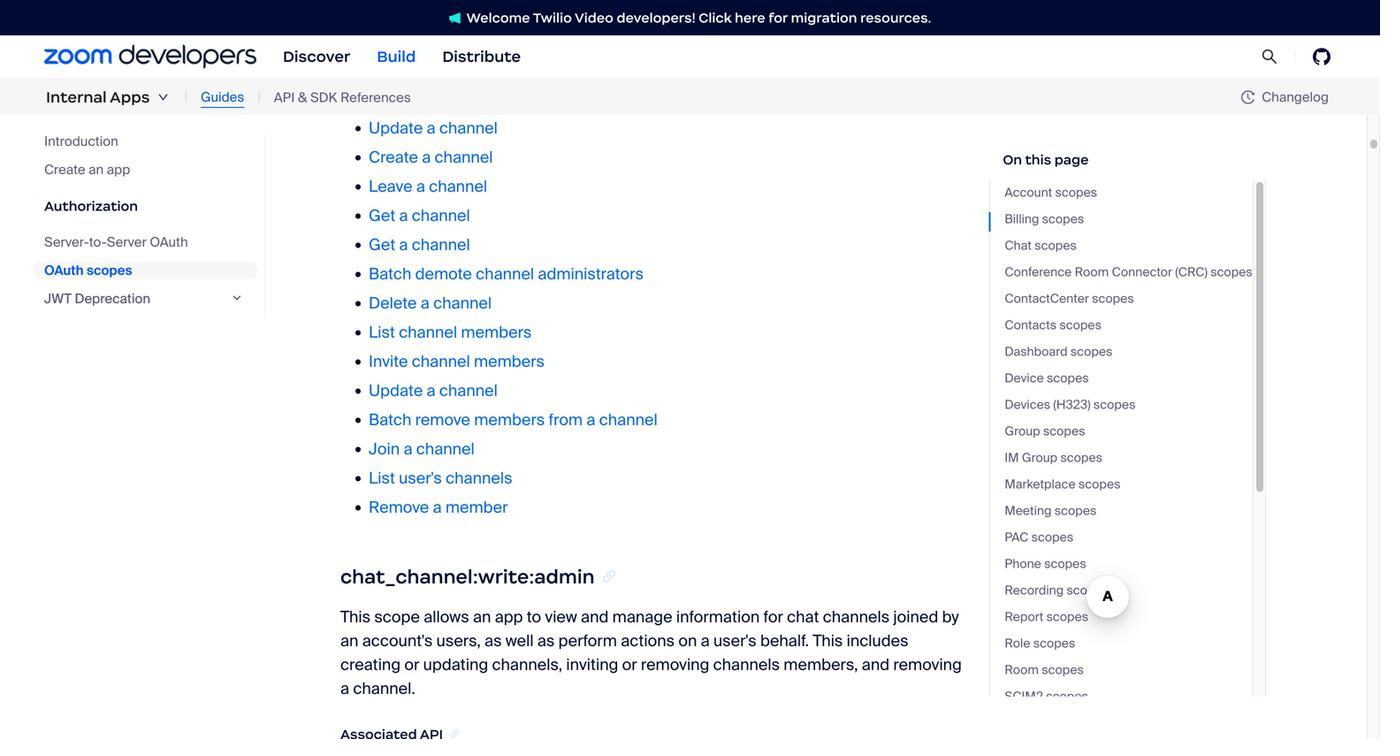 Task type: vqa. For each thing, say whether or not it's contained in the screenshot.
meeting scopes link
yes



Task type: locate. For each thing, give the bounding box(es) containing it.
0 vertical spatial recording scopes
[[340, 140, 550, 168]]

1 vertical spatial link 45deg image
[[449, 299, 461, 316]]

im group scopes
[[1005, 450, 1103, 466]]

github image
[[1313, 48, 1331, 65]]

room scopes link
[[1005, 661, 1253, 680]]

0 vertical spatial recording
[[340, 140, 461, 168]]

1 horizontal spatial recording scopes
[[1005, 582, 1109, 599]]

get up get registration questions link
[[369, 648, 395, 668]]

marketplace scopes
[[1005, 476, 1121, 493]]

scopes down phone scopes link
[[1067, 582, 1109, 599]]

recording up report
[[1005, 582, 1064, 599]]

0 horizontal spatial recording
[[340, 140, 461, 168]]

group up marketplace
[[1022, 450, 1058, 466]]

2 update from the top
[[369, 589, 423, 610]]

scopes down page at the right of page
[[1055, 184, 1098, 201]]

1 vertical spatial get
[[369, 648, 395, 668]]

contactcenter scopes link
[[1005, 289, 1253, 309]]

oauth
[[150, 233, 188, 251], [44, 262, 84, 279]]

2 list from the top
[[369, 473, 395, 493]]

available
[[495, 186, 559, 207]]

meeting scopes
[[1005, 503, 1097, 519]]

scopes for device scopes link
[[1047, 370, 1089, 386]]

1 horizontal spatial recording
[[1005, 582, 1064, 599]]

a left single
[[433, 327, 442, 347]]

on this page
[[1003, 151, 1089, 168]]

0 vertical spatial group
[[1005, 423, 1040, 440]]

scopes for the group scopes link
[[1043, 423, 1085, 440]]

get down associated
[[369, 356, 395, 376]]

scopes down the meeting scopes
[[1032, 529, 1074, 546]]

0 vertical spatial oauth
[[150, 233, 188, 251]]

meeting up 'create a recording registrant' link
[[433, 414, 494, 435]]

scopes down device scopes link
[[1094, 397, 1136, 413]]

scopes down billing scopes
[[1035, 237, 1077, 254]]

2 get from the top
[[369, 648, 395, 668]]

1 list from the top
[[369, 385, 395, 405]]

recording down delete a meeting recording file link
[[491, 589, 562, 610]]

create left the an
[[44, 161, 85, 178]]

recover
[[369, 327, 429, 347], [369, 414, 429, 435]]

scopes up available
[[466, 140, 550, 168]]

scopes down devices (h323) scopes
[[1043, 423, 1085, 440]]

meeting up the registration
[[399, 648, 460, 668]]

report
[[1005, 609, 1044, 625]]

billing scopes
[[1005, 211, 1084, 227]]

scopes down contactcenter scopes
[[1060, 317, 1102, 333]]

get left the registration
[[369, 677, 395, 697]]

oauth down server-
[[44, 262, 84, 279]]

scopes for recording scopes link
[[1067, 582, 1109, 599]]

dashboard scopes link
[[1005, 342, 1253, 362]]

meeting up get meeting recordings 'link'
[[421, 619, 481, 639]]

scopes down report scopes
[[1034, 635, 1076, 652]]

marketplace
[[1005, 476, 1076, 493]]

get
[[369, 356, 395, 376], [369, 648, 395, 668], [369, 677, 395, 697]]

1 horizontal spatial oauth
[[150, 233, 188, 251]]

0 vertical spatial list
[[369, 385, 395, 405]]

the
[[467, 186, 491, 207]]

1 vertical spatial recover
[[369, 414, 429, 435]]

single
[[446, 327, 490, 347]]

update
[[369, 502, 423, 522], [369, 589, 423, 610]]

1 horizontal spatial api
[[420, 299, 443, 316]]

role
[[1005, 635, 1031, 652]]

1 horizontal spatial create
[[369, 444, 418, 464]]

scopes for report scopes link
[[1047, 609, 1089, 625]]

list up "update registrant's status" link
[[369, 473, 395, 493]]

1 delete from the top
[[369, 560, 417, 581]]

recording up get meeting recording's analytics details link
[[493, 327, 564, 347]]

recordings down update meeting recording settings link
[[485, 619, 564, 639]]

link 45deg image up recover a single recording link
[[449, 299, 461, 316]]

1 get from the top
[[369, 356, 395, 376]]

account scopes
[[1005, 184, 1098, 201]]

3 get from the top
[[369, 677, 395, 697]]

all
[[399, 385, 415, 405]]

0 vertical spatial get
[[369, 356, 395, 376]]

scopes for the account scopes link at the top right
[[1055, 184, 1098, 201]]

2 vertical spatial a
[[421, 560, 430, 581]]

scopes right (crc)
[[1211, 264, 1253, 280]]

notification image
[[449, 12, 461, 24]]

api down recording:master
[[420, 299, 443, 316]]

device
[[1005, 370, 1044, 386]]

on
[[1003, 151, 1022, 168]]

recording down recover meeting recordings link
[[435, 444, 505, 464]]

report scopes
[[1005, 609, 1089, 625]]

scopes
[[466, 140, 550, 168], [1055, 184, 1098, 201], [1042, 211, 1084, 227], [1035, 237, 1077, 254], [87, 262, 132, 279], [1211, 264, 1253, 280], [1092, 290, 1134, 307], [1060, 317, 1102, 333], [1071, 344, 1113, 360], [1047, 370, 1089, 386], [1094, 397, 1136, 413], [1043, 423, 1085, 440], [1061, 450, 1103, 466], [1079, 476, 1121, 493], [1055, 503, 1097, 519], [1032, 529, 1074, 546], [1044, 556, 1087, 572], [1067, 582, 1109, 599], [1047, 609, 1089, 625], [1034, 635, 1076, 652], [1042, 662, 1084, 678], [1046, 688, 1088, 705]]

update down list recording registrants link
[[369, 502, 423, 522]]

recording scopes up the following are the available
[[340, 140, 550, 168]]

references
[[341, 89, 411, 106]]

the
[[340, 186, 368, 207]]

page
[[1055, 151, 1089, 168]]

1 vertical spatial recording scopes
[[1005, 582, 1109, 599]]

1 vertical spatial create
[[369, 444, 418, 464]]

details
[[617, 356, 666, 376]]

developers!
[[617, 9, 696, 26]]

menu
[[34, 133, 265, 318]]

0 horizontal spatial recording scopes
[[340, 140, 550, 168]]

recording up the following
[[340, 140, 461, 168]]

scopes for role scopes link
[[1034, 635, 1076, 652]]

pac
[[1005, 529, 1029, 546]]

following
[[371, 186, 436, 207]]

scopes down "contacts scopes" 'link'
[[1071, 344, 1113, 360]]

migration
[[791, 9, 857, 26]]

1 vertical spatial group
[[1022, 450, 1058, 466]]

account
[[1005, 184, 1053, 201]]

scopes down pac scopes
[[1044, 556, 1087, 572]]

history image
[[1241, 90, 1262, 104]]

scopes up devices (h323) scopes
[[1047, 370, 1089, 386]]

phone scopes
[[1005, 556, 1087, 572]]

scopes down conference room connector (crc) scopes link
[[1092, 290, 1134, 307]]

1 vertical spatial api
[[420, 299, 443, 316]]

apps
[[110, 88, 150, 107]]

link 45deg image down available
[[515, 251, 533, 275]]

1 vertical spatial room
[[1005, 662, 1039, 678]]

0 vertical spatial delete
[[369, 560, 417, 581]]

meeting up list all recordings "link" on the left
[[399, 356, 460, 376]]

group down devices
[[1005, 423, 1040, 440]]

create
[[44, 161, 85, 178], [369, 444, 418, 464]]

0 horizontal spatial link 45deg image
[[449, 299, 461, 316]]

scopes down the room scopes
[[1046, 688, 1088, 705]]

search image
[[1262, 49, 1278, 65]]

group scopes
[[1005, 423, 1085, 440]]

delete
[[369, 560, 417, 581], [369, 619, 417, 639]]

group scopes link
[[1005, 422, 1253, 441]]

scopes up 'role scopes'
[[1047, 609, 1089, 625]]

search image
[[1262, 49, 1278, 65]]

link 45deg image
[[515, 251, 533, 275], [449, 299, 461, 316]]

update up delete meeting recordings link
[[369, 589, 423, 610]]

oauth right server
[[150, 233, 188, 251]]

1 update from the top
[[369, 502, 423, 522]]

a
[[433, 327, 442, 347], [422, 444, 431, 464], [421, 560, 430, 581]]

scopes for room scopes link
[[1042, 662, 1084, 678]]

twilio
[[533, 9, 572, 26]]

get meeting recordings link
[[369, 648, 543, 668]]

settings
[[566, 589, 625, 610]]

1 vertical spatial list
[[369, 473, 395, 493]]

scopes down 'account scopes'
[[1042, 211, 1084, 227]]

0 vertical spatial api
[[274, 89, 295, 106]]

registrant
[[509, 444, 579, 464]]

0 horizontal spatial create
[[44, 161, 85, 178]]

recover a single recording get meeting recording's analytics details list all recordings recover meeting recordings create a recording registrant list recording registrants update registrant's status
[[369, 327, 666, 522]]

room up scim2
[[1005, 662, 1039, 678]]

scopes for the contactcenter scopes link
[[1092, 290, 1134, 307]]

link 45deg image for recording:master
[[515, 251, 533, 275]]

list left all
[[369, 385, 395, 405]]

1 horizontal spatial link 45deg image
[[515, 251, 533, 275]]

0 vertical spatial link 45deg image
[[515, 251, 533, 275]]

recording scopes
[[340, 140, 550, 168], [1005, 582, 1109, 599]]

create down all
[[369, 444, 418, 464]]

associated api
[[340, 299, 443, 316]]

0 vertical spatial update
[[369, 502, 423, 522]]

marketplace scopes link
[[1005, 475, 1253, 494]]

scopes for 'meeting scopes' link
[[1055, 503, 1097, 519]]

1 horizontal spatial room
[[1075, 264, 1109, 280]]

recover down all
[[369, 414, 429, 435]]

pac scopes
[[1005, 529, 1074, 546]]

for
[[769, 9, 788, 26]]

0 vertical spatial a
[[433, 327, 442, 347]]

0 vertical spatial create
[[44, 161, 85, 178]]

scopes down marketplace scopes
[[1055, 503, 1097, 519]]

0 horizontal spatial api
[[274, 89, 295, 106]]

2 vertical spatial get
[[369, 677, 395, 697]]

create an app
[[44, 161, 130, 178]]

a for meeting
[[421, 560, 430, 581]]

internal
[[46, 88, 107, 107]]

server-
[[44, 233, 89, 251]]

1 vertical spatial delete
[[369, 619, 417, 639]]

api left &
[[274, 89, 295, 106]]

scopes inside 'link'
[[1060, 317, 1102, 333]]

scopes up deprecation
[[87, 262, 132, 279]]

scopes up marketplace scopes
[[1061, 450, 1103, 466]]

contacts
[[1005, 317, 1057, 333]]

a up list recording registrants link
[[422, 444, 431, 464]]

jwt deprecation
[[44, 290, 150, 307]]

1 vertical spatial update
[[369, 589, 423, 610]]

scopes for "contacts scopes" 'link'
[[1060, 317, 1102, 333]]

conference room connector (crc) scopes
[[1005, 264, 1253, 280]]

recording scopes link
[[1005, 581, 1253, 600]]

welcome
[[467, 9, 530, 26]]

device scopes
[[1005, 370, 1089, 386]]

scopes up scim2 scopes
[[1042, 662, 1084, 678]]

recover down associated api
[[369, 327, 429, 347]]

0 vertical spatial recover
[[369, 327, 429, 347]]

0 horizontal spatial oauth
[[44, 262, 84, 279]]

recording scopes up report scopes
[[1005, 582, 1109, 599]]

room up contactcenter scopes
[[1075, 264, 1109, 280]]

scopes for pac scopes link
[[1032, 529, 1074, 546]]

a inside delete a meeting recording file update meeting recording settings delete meeting recordings get meeting recordings get registration questions
[[421, 560, 430, 581]]

scopes down im group scopes link
[[1079, 476, 1121, 493]]

a down "update registrant's status" link
[[421, 560, 430, 581]]

api & sdk references
[[274, 89, 411, 106]]

file
[[572, 560, 594, 581]]

&
[[298, 89, 307, 106]]

history image
[[1241, 90, 1255, 104]]

recording
[[340, 140, 461, 168], [1005, 582, 1064, 599]]



Task type: describe. For each thing, give the bounding box(es) containing it.
scopes for marketplace scopes link
[[1079, 476, 1121, 493]]

the following are the available
[[340, 186, 563, 207]]

welcome twilio video developers! click here for migration resources.
[[467, 9, 931, 26]]

delete meeting recordings link
[[369, 619, 564, 639]]

1 vertical spatial oauth
[[44, 262, 84, 279]]

conference room connector (crc) scopes link
[[1005, 263, 1253, 282]]

account scopes link
[[1005, 183, 1253, 203]]

recordings up recover meeting recordings link
[[419, 385, 498, 405]]

chat
[[1005, 237, 1032, 254]]

contactcenter scopes
[[1005, 290, 1134, 307]]

contacts scopes link
[[1005, 316, 1253, 335]]

are
[[440, 186, 464, 207]]

changelog
[[1262, 88, 1329, 106]]

phone scopes link
[[1005, 554, 1253, 574]]

get inside recover a single recording get meeting recording's analytics details list all recordings recover meeting recordings create a recording registrant list recording registrants update registrant's status
[[369, 356, 395, 376]]

billing
[[1005, 211, 1039, 227]]

report scopes link
[[1005, 608, 1253, 627]]

registrants
[[473, 473, 552, 493]]

delete a meeting recording file update meeting recording settings delete meeting recordings get meeting recordings get registration questions
[[369, 560, 625, 697]]

guides link
[[201, 87, 244, 108]]

devices
[[1005, 397, 1051, 413]]

scim2
[[1005, 688, 1043, 705]]

deprecation
[[75, 290, 150, 307]]

recover meeting recordings link
[[369, 414, 577, 435]]

role scopes link
[[1005, 634, 1253, 654]]

1 vertical spatial a
[[422, 444, 431, 464]]

scopes for billing scopes link
[[1042, 211, 1084, 227]]

dashboard
[[1005, 344, 1068, 360]]

phone
[[1005, 556, 1042, 572]]

recording up "update registrant's status" link
[[399, 473, 470, 493]]

2 delete from the top
[[369, 619, 417, 639]]

authorization
[[44, 198, 138, 214]]

contacts scopes
[[1005, 317, 1102, 333]]

api & sdk references link
[[274, 87, 411, 107]]

update inside recover a single recording get meeting recording's analytics details list all recordings recover meeting recordings create a recording registrant list recording registrants update registrant's status
[[369, 502, 423, 522]]

chat scopes
[[1005, 237, 1077, 254]]

connector
[[1112, 264, 1173, 280]]

recordings up registrant
[[498, 414, 577, 435]]

zoom developer logo image
[[44, 44, 256, 69]]

pac scopes link
[[1005, 528, 1253, 547]]

create inside recover a single recording get meeting recording's analytics details list all recordings recover meeting recordings create a recording registrant list recording registrants update registrant's status
[[369, 444, 418, 464]]

meeting scopes link
[[1005, 501, 1253, 521]]

0 vertical spatial room
[[1075, 264, 1109, 280]]

recording up update meeting recording settings link
[[498, 560, 569, 581]]

analytics
[[549, 356, 613, 376]]

meeting up delete meeting recordings link
[[427, 589, 487, 610]]

contactcenter
[[1005, 290, 1089, 307]]

1 recover from the top
[[369, 327, 429, 347]]

list all recordings link
[[369, 385, 498, 405]]

create a recording registrant link
[[369, 444, 579, 464]]

recordings up questions
[[464, 648, 543, 668]]

to-
[[89, 233, 107, 251]]

device scopes link
[[1005, 369, 1253, 388]]

resources.
[[861, 9, 931, 26]]

im
[[1005, 450, 1019, 466]]

jwt
[[44, 290, 72, 307]]

here
[[735, 9, 766, 26]]

dashboard scopes
[[1005, 344, 1113, 360]]

list recording registrants link
[[369, 473, 552, 493]]

server
[[107, 233, 147, 251]]

video
[[575, 9, 614, 26]]

get registration questions link
[[369, 677, 559, 697]]

welcome twilio video developers! click here for migration resources. link
[[431, 8, 949, 27]]

this
[[1025, 151, 1052, 168]]

scopes inside "menu"
[[87, 262, 132, 279]]

meeting
[[1005, 503, 1052, 519]]

2 recover from the top
[[369, 414, 429, 435]]

scim2 scopes link
[[1005, 687, 1253, 707]]

down image
[[158, 92, 169, 103]]

internal apps
[[46, 88, 150, 107]]

0 horizontal spatial room
[[1005, 662, 1039, 678]]

status
[[512, 502, 557, 522]]

create inside "menu"
[[44, 161, 85, 178]]

update registrant's status link
[[369, 502, 557, 522]]

(h323)
[[1054, 397, 1091, 413]]

meeting up update meeting recording settings link
[[433, 560, 494, 581]]

scopes for dashboard scopes link
[[1071, 344, 1113, 360]]

menu containing introduction
[[34, 133, 265, 318]]

registration
[[399, 677, 483, 697]]

(crc)
[[1176, 264, 1208, 280]]

guides
[[201, 88, 244, 105]]

get meeting recording's analytics details link
[[369, 356, 666, 376]]

1 vertical spatial recording
[[1005, 582, 1064, 599]]

link 45deg image for associated api
[[449, 299, 461, 316]]

oauth scopes
[[44, 262, 132, 279]]

delete a meeting recording file link
[[369, 560, 594, 581]]

questions
[[486, 677, 559, 697]]

chat scopes link
[[1005, 236, 1253, 256]]

click
[[699, 9, 732, 26]]

conference
[[1005, 264, 1072, 280]]

changelog link
[[1241, 88, 1329, 106]]

github image
[[1313, 48, 1331, 65]]

server-to-server oauth
[[44, 233, 188, 251]]

app
[[107, 161, 130, 178]]

notification image
[[449, 12, 467, 24]]

scopes for phone scopes link
[[1044, 556, 1087, 572]]

a for single
[[433, 327, 442, 347]]

introduction
[[44, 133, 118, 150]]

scopes for chat scopes link
[[1035, 237, 1077, 254]]

update inside delete a meeting recording file update meeting recording settings delete meeting recordings get meeting recordings get registration questions
[[369, 589, 423, 610]]

im group scopes link
[[1005, 448, 1253, 468]]

recording's
[[464, 356, 545, 376]]

recover a single recording link
[[369, 327, 564, 347]]

scopes for scim2 scopes link
[[1046, 688, 1088, 705]]

devices (h323) scopes
[[1005, 397, 1136, 413]]



